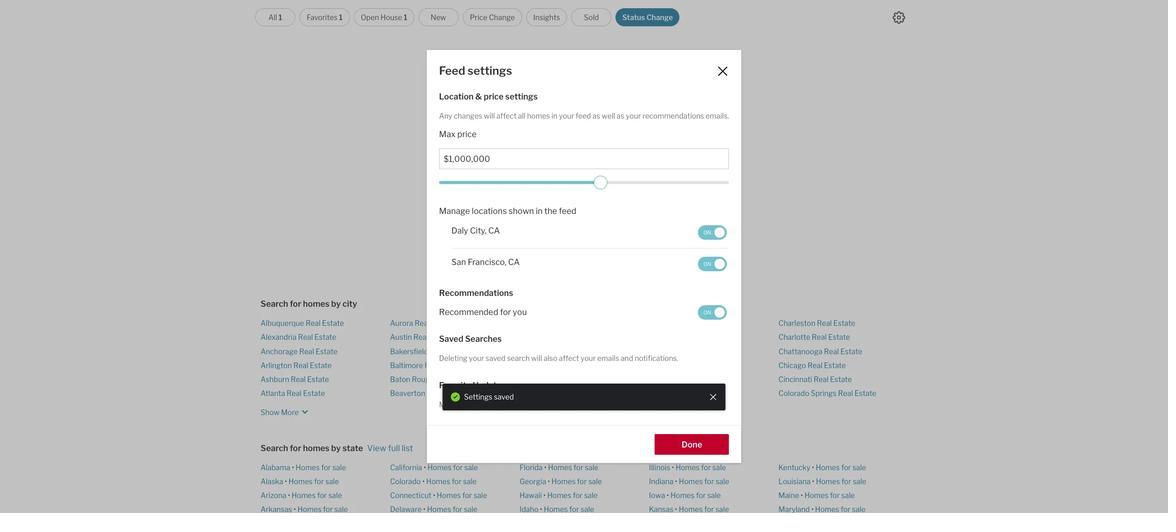 Task type: describe. For each thing, give the bounding box(es) containing it.
favorites
[[307, 13, 338, 22]]

homes for connecticut
[[437, 491, 461, 500]]

san
[[452, 257, 466, 267]]

all
[[269, 13, 277, 22]]

rouge
[[412, 375, 434, 384]]

real down burlington real estate at the bottom right of the page
[[688, 375, 703, 384]]

sold
[[584, 13, 599, 22]]

boulder
[[520, 389, 546, 398]]

chicago real estate
[[779, 361, 846, 370]]

real for buffalo real estate
[[675, 347, 690, 356]]

chandler real estate link
[[649, 389, 720, 398]]

real for charleston real estate
[[817, 319, 832, 327]]

2 vertical spatial feed
[[559, 206, 577, 216]]

• for colorado
[[423, 477, 425, 486]]

new
[[431, 13, 446, 22]]

homes for illinois
[[676, 463, 700, 472]]

ashburn real estate
[[261, 375, 329, 384]]

indiana • homes for sale
[[649, 477, 729, 486]]

for left "you"
[[500, 307, 511, 317]]

done button
[[655, 434, 729, 455]]

chattanooga
[[779, 347, 823, 356]]

any
[[439, 111, 452, 120]]

kentucky • homes for sale
[[779, 463, 866, 472]]

favorites
[[485, 400, 514, 409]]

estate for boise real estate
[[557, 361, 579, 370]]

homes for sale link for louisiana • homes for sale
[[816, 477, 867, 486]]

feed settings
[[439, 64, 512, 77]]

city
[[343, 299, 357, 309]]

• for alabama
[[292, 463, 294, 472]]

boise real estate
[[520, 361, 579, 370]]

for up albuquerque real estate
[[290, 299, 301, 309]]

0 vertical spatial price
[[484, 92, 504, 102]]

florida
[[520, 463, 543, 472]]

louisiana link
[[779, 477, 811, 486]]

1 vertical spatial will
[[531, 354, 542, 363]]

hawaii link
[[520, 491, 542, 500]]

estate down burlington real estate at the bottom right of the page
[[704, 375, 726, 384]]

estate for charleston real estate
[[834, 319, 855, 327]]

alexandria
[[261, 333, 297, 341]]

hawaii • homes for sale
[[520, 491, 598, 500]]

boise
[[520, 361, 539, 370]]

deleting your saved search will also affect your emails and notifications.
[[439, 354, 679, 363]]

any changes will affect all homes in your feed as well as your recommendations emails.
[[439, 111, 729, 120]]

sale for maine • homes for sale
[[842, 491, 855, 500]]

boca raton real estate
[[520, 347, 599, 356]]

manage for manage locations shown in the feed
[[439, 206, 470, 216]]

illinois
[[649, 463, 670, 472]]

arizona link
[[261, 491, 286, 500]]

chattanooga real estate
[[779, 347, 863, 356]]

price change
[[470, 13, 515, 22]]

real for bakersfield real estate
[[430, 347, 445, 356]]

group
[[556, 400, 576, 409]]

your right well on the right top
[[626, 111, 641, 120]]

beaverton real estate link
[[390, 389, 465, 398]]

homes for sale link for alabama • homes for sale
[[296, 463, 346, 472]]

• for georgia
[[548, 477, 550, 486]]

cincinnati real estate
[[779, 375, 852, 384]]

baltimore real estate link
[[390, 361, 463, 370]]

updates
[[473, 380, 506, 390]]

sale for indiana • homes for sale
[[716, 477, 729, 486]]

location
[[439, 92, 474, 102]]

for for kentucky • homes for sale
[[842, 463, 851, 472]]

homes for alaska
[[289, 477, 313, 486]]

homes for state
[[303, 443, 330, 453]]

max
[[439, 130, 456, 139]]

saving
[[558, 176, 583, 186]]

sale for kentucky • homes for sale
[[853, 463, 866, 472]]

arizona
[[261, 491, 286, 500]]

atlanta real estate link
[[261, 389, 325, 398]]

real for arlington real estate
[[293, 361, 308, 370]]

beaverton
[[390, 389, 425, 398]]

for up "alabama • homes for sale"
[[290, 443, 301, 453]]

view full list link
[[367, 443, 413, 453]]

cape
[[649, 375, 667, 384]]

burlington
[[649, 361, 684, 370]]

for for colorado • homes for sale
[[452, 477, 462, 486]]

sale for georgia • homes for sale
[[589, 477, 602, 486]]

austin real estate link
[[390, 333, 452, 341]]

Max price slider range field
[[439, 176, 729, 189]]

real for alexandria real estate
[[298, 333, 313, 341]]

1 vertical spatial settings
[[505, 92, 538, 102]]

bakersfield real estate
[[390, 347, 468, 356]]

real for austin real estate
[[414, 333, 428, 341]]

francisco,
[[468, 257, 507, 267]]

for for florida • homes for sale
[[574, 463, 583, 472]]

1 as from the left
[[593, 111, 600, 120]]

estate for charlotte real estate
[[828, 333, 850, 341]]

search for homes by state view full list
[[261, 443, 413, 453]]

estate for boulder real estate
[[564, 389, 586, 398]]

boise real estate link
[[520, 361, 579, 370]]

change for status change
[[647, 13, 673, 22]]

• for iowa
[[667, 491, 669, 500]]

cape coral real estate link
[[649, 375, 726, 384]]

real for boston real estate
[[546, 375, 560, 384]]

no updates found
[[533, 157, 628, 170]]

homes for sale link for connecticut • homes for sale
[[437, 491, 487, 500]]

found
[[597, 157, 628, 170]]

florida link
[[520, 463, 543, 472]]

show more link
[[261, 402, 311, 418]]

connecticut • homes for sale
[[390, 491, 487, 500]]

real for atlanta real estate
[[287, 389, 302, 398]]

New radio
[[418, 8, 459, 26]]

settings saved section
[[443, 384, 726, 410]]

cincinnati
[[779, 375, 812, 384]]

1 horizontal spatial affect
[[559, 354, 579, 363]]

homes for louisiana
[[816, 477, 840, 486]]

for for iowa • homes for sale
[[696, 491, 706, 500]]

estate for aurora real estate
[[431, 319, 453, 327]]

shown
[[509, 206, 534, 216]]

kentucky link
[[779, 463, 811, 472]]

or
[[516, 400, 523, 409]]

recommended
[[439, 307, 498, 317]]

real right springs
[[838, 389, 853, 398]]

real for ashburn real estate
[[291, 375, 306, 384]]

also
[[544, 354, 558, 363]]

estate for bowie real estate
[[688, 319, 710, 327]]

your left well on the right top
[[559, 111, 574, 120]]

done
[[682, 440, 702, 450]]

1 vertical spatial in
[[536, 206, 543, 216]]

for for hawaii • homes for sale
[[573, 491, 583, 500]]

your left emails
[[581, 354, 596, 363]]

sale for alaska • homes for sale
[[325, 477, 339, 486]]

recommendations
[[643, 111, 704, 120]]

All radio
[[255, 8, 295, 26]]

change for price change
[[489, 13, 515, 22]]

your right the building on the left top of the page
[[509, 176, 526, 186]]

louisiana
[[779, 477, 811, 486]]

1 vertical spatial and
[[621, 354, 633, 363]]

raton
[[538, 347, 559, 356]]

you
[[513, 307, 527, 317]]

alabama • homes for sale
[[261, 463, 346, 472]]

location & price settings
[[439, 92, 538, 102]]

homes for florida
[[548, 463, 572, 472]]

0 horizontal spatial price
[[457, 130, 477, 139]]

your down 'saved searches'
[[469, 354, 484, 363]]

homes for sale link for florida • homes for sale
[[548, 463, 599, 472]]

homes for sale link for arizona • homes for sale
[[292, 491, 342, 500]]

coral
[[668, 375, 686, 384]]

house
[[381, 13, 402, 22]]

real for burlington real estate
[[686, 361, 701, 370]]

real for albuquerque real estate
[[306, 319, 321, 327]]

• for alaska
[[285, 477, 287, 486]]

• for louisiana
[[812, 477, 815, 486]]

homes for sale link for alaska • homes for sale
[[289, 477, 339, 486]]

Sold radio
[[571, 8, 612, 26]]

0 vertical spatial by
[[547, 176, 557, 186]]

estate for baltimore real estate
[[441, 361, 463, 370]]

0 horizontal spatial will
[[484, 111, 495, 120]]

favoriting
[[638, 176, 675, 186]]

sale for california • homes for sale
[[464, 463, 478, 472]]

aurora
[[390, 319, 413, 327]]

for for connecticut • homes for sale
[[462, 491, 472, 500]]

arizona • homes for sale
[[261, 491, 342, 500]]

insights
[[533, 13, 560, 22]]

real right also
[[560, 347, 575, 356]]

real for aurora real estate
[[415, 319, 430, 327]]

homes for sale link for kentucky • homes for sale
[[816, 463, 866, 472]]

estate for chattanooga real estate
[[841, 347, 863, 356]]

Insights radio
[[526, 8, 567, 26]]

charlotte real estate link
[[779, 333, 850, 341]]

colorado for colorado springs real estate
[[779, 389, 810, 398]]

sale for illinois • homes for sale
[[713, 463, 726, 472]]

status change
[[623, 13, 673, 22]]

estate for chicago real estate
[[824, 361, 846, 370]]



Task type: vqa. For each thing, say whether or not it's contained in the screenshot.
would
no



Task type: locate. For each thing, give the bounding box(es) containing it.
2 horizontal spatial 1
[[404, 13, 407, 22]]

homes for sale link up indiana • homes for sale
[[676, 463, 726, 472]]

boston real estate
[[520, 375, 584, 384]]

estate right also
[[577, 347, 599, 356]]

• for indiana
[[675, 477, 677, 486]]

estate up group settings. link
[[564, 389, 586, 398]]

1 vertical spatial price
[[457, 130, 477, 139]]

Status Change radio
[[616, 8, 680, 26]]

homes down the georgia • homes for sale
[[547, 491, 572, 500]]

feed left well on the right top
[[576, 111, 591, 120]]

searches
[[585, 176, 620, 186]]

estate down ashburn real estate link
[[303, 389, 325, 398]]

3 1 from the left
[[404, 13, 407, 22]]

settings.
[[577, 400, 606, 409]]

search for search for homes by state view full list
[[261, 443, 288, 453]]

• for illinois
[[672, 463, 674, 472]]

ca
[[488, 226, 500, 236], [508, 257, 520, 267]]

•
[[292, 463, 294, 472], [424, 463, 426, 472], [544, 463, 547, 472], [672, 463, 674, 472], [812, 463, 814, 472], [285, 477, 287, 486], [423, 477, 425, 486], [548, 477, 550, 486], [675, 477, 677, 486], [812, 477, 815, 486], [288, 491, 290, 500], [433, 491, 435, 500], [544, 491, 546, 500], [667, 491, 669, 500], [801, 491, 803, 500]]

for for indiana • homes for sale
[[705, 477, 714, 486]]

0 vertical spatial settings
[[468, 64, 512, 77]]

1 right favorites
[[339, 13, 343, 22]]

for down alaska • homes for sale on the left of the page
[[317, 491, 327, 500]]

sale down indiana • homes for sale
[[708, 491, 721, 500]]

• right florida
[[544, 463, 547, 472]]

2 1 from the left
[[339, 13, 343, 22]]

for down illinois • homes for sale
[[705, 477, 714, 486]]

alabama link
[[261, 463, 290, 472]]

homes for sale link down alaska • homes for sale on the left of the page
[[292, 491, 342, 500]]

by left city
[[331, 299, 341, 309]]

saved
[[486, 354, 506, 363], [494, 393, 514, 401]]

sale down the kentucky • homes for sale
[[853, 477, 867, 486]]

1 vertical spatial by
[[331, 299, 341, 309]]

colorado down the "cincinnati"
[[779, 389, 810, 398]]

in right 'all'
[[552, 111, 558, 120]]

estate down deleting
[[452, 375, 474, 384]]

for down 'colorado • homes for sale' on the bottom of page
[[462, 491, 472, 500]]

homes for arizona
[[292, 491, 316, 500]]

search for homes by city
[[261, 299, 357, 309]]

will down location & price settings
[[484, 111, 495, 120]]

1 horizontal spatial price
[[484, 92, 504, 102]]

0 vertical spatial colorado
[[779, 389, 810, 398]]

homes for sale link for indiana • homes for sale
[[679, 477, 729, 486]]

estate up settings saved section
[[562, 375, 584, 384]]

estate up cape coral real estate
[[702, 361, 724, 370]]

feed
[[576, 111, 591, 120], [528, 176, 546, 186], [559, 206, 577, 216]]

alabama
[[261, 463, 290, 472]]

real for chattanooga real estate
[[824, 347, 839, 356]]

0 horizontal spatial ca
[[488, 226, 500, 236]]

homes right 'all'
[[527, 111, 550, 120]]

2 change from the left
[[647, 13, 673, 22]]

0 vertical spatial search
[[261, 299, 288, 309]]

2 as from the left
[[617, 111, 625, 120]]

for
[[290, 299, 301, 309], [500, 307, 511, 317], [290, 443, 301, 453], [321, 463, 331, 472], [453, 463, 463, 472], [574, 463, 583, 472], [701, 463, 711, 472], [842, 463, 851, 472], [314, 477, 324, 486], [452, 477, 462, 486], [577, 477, 587, 486], [705, 477, 714, 486], [842, 477, 851, 486], [317, 491, 327, 500], [462, 491, 472, 500], [573, 491, 583, 500], [696, 491, 706, 500], [830, 491, 840, 500]]

real for bowie real estate
[[672, 319, 687, 327]]

2 vertical spatial homes
[[303, 443, 330, 453]]

1 inside all radio
[[279, 13, 282, 22]]

1 right all
[[279, 13, 282, 22]]

real down anchorage real estate link
[[293, 361, 308, 370]]

iowa
[[649, 491, 665, 500]]

feed
[[439, 64, 465, 77]]

for down florida • homes for sale
[[577, 477, 587, 486]]

springs
[[811, 389, 837, 398]]

0 vertical spatial ca
[[488, 226, 500, 236]]

for for california • homes for sale
[[453, 463, 463, 472]]

0 vertical spatial manage
[[439, 206, 470, 216]]

saved inside section
[[494, 393, 514, 401]]

homes up 'colorado • homes for sale' on the bottom of page
[[428, 463, 452, 472]]

real down boston real estate link
[[548, 389, 563, 398]]

estate right springs
[[855, 389, 877, 398]]

• for maine
[[801, 491, 803, 500]]

start building your feed by saving searches and favoriting homes.
[[456, 176, 705, 186]]

estate down saved
[[446, 347, 468, 356]]

estate for beaverton real estate
[[443, 389, 465, 398]]

view
[[367, 443, 386, 453]]

estate for anchorage real estate
[[316, 347, 338, 356]]

albuquerque real estate link
[[261, 319, 344, 327]]

open
[[361, 13, 379, 22]]

max price
[[439, 130, 477, 139]]

0 vertical spatial affect
[[497, 111, 517, 120]]

real for boulder real estate
[[548, 389, 563, 398]]

sale up louisiana • homes for sale
[[853, 463, 866, 472]]

ca right francisco,
[[508, 257, 520, 267]]

estate up bakersfield real estate
[[430, 333, 452, 341]]

estate for ashburn real estate
[[307, 375, 329, 384]]

for down "alabama • homes for sale"
[[314, 477, 324, 486]]

manage up daly
[[439, 206, 470, 216]]

homes for sale link up 'colorado • homes for sale' on the bottom of page
[[428, 463, 478, 472]]

real for boise real estate
[[540, 361, 555, 370]]

0 vertical spatial and
[[622, 176, 636, 186]]

• for connecticut
[[433, 491, 435, 500]]

for down the kentucky • homes for sale
[[842, 477, 851, 486]]

baton rouge real estate
[[390, 375, 474, 384]]

state
[[343, 443, 363, 453]]

1 horizontal spatial 1
[[339, 13, 343, 22]]

in left the
[[536, 206, 543, 216]]

price right &
[[484, 92, 504, 102]]

estate for alexandria real estate
[[315, 333, 336, 341]]

homes up albuquerque real estate "link"
[[303, 299, 330, 309]]

homes up arizona • homes for sale
[[289, 477, 313, 486]]

boca raton real estate link
[[520, 347, 599, 356]]

homes down the kentucky • homes for sale
[[816, 477, 840, 486]]

for for arizona • homes for sale
[[317, 491, 327, 500]]

1 for favorites 1
[[339, 13, 343, 22]]

louisiana • homes for sale
[[779, 477, 867, 486]]

daly
[[452, 226, 468, 236]]

price down changes
[[457, 130, 477, 139]]

estate up burlington real estate at the bottom right of the page
[[692, 347, 714, 356]]

• down 'colorado • homes for sale' on the bottom of page
[[433, 491, 435, 500]]

option group containing all
[[255, 8, 680, 26]]

group settings. link
[[554, 400, 606, 409]]

estate for buffalo real estate
[[692, 347, 714, 356]]

search up albuquerque
[[261, 299, 288, 309]]

emails.
[[706, 111, 729, 120]]

search for search for homes by city
[[261, 299, 288, 309]]

for for georgia • homes for sale
[[577, 477, 587, 486]]

and right emails
[[621, 354, 633, 363]]

1 vertical spatial feed
[[528, 176, 546, 186]]

real right "bowie"
[[672, 319, 687, 327]]

0 horizontal spatial affect
[[497, 111, 517, 120]]

1 manage from the top
[[439, 206, 470, 216]]

• for hawaii
[[544, 491, 546, 500]]

estate for atlanta real estate
[[303, 389, 325, 398]]

real for charlotte real estate
[[812, 333, 827, 341]]

california
[[390, 463, 422, 472]]

buffalo
[[649, 347, 674, 356]]

• right iowa link
[[667, 491, 669, 500]]

estate up chattanooga real estate link
[[828, 333, 850, 341]]

for for alabama • homes for sale
[[321, 463, 331, 472]]

by left saving on the top left
[[547, 176, 557, 186]]

for up the georgia • homes for sale
[[574, 463, 583, 472]]

saved down searches
[[486, 354, 506, 363]]

0 vertical spatial will
[[484, 111, 495, 120]]

estate for albuquerque real estate
[[322, 319, 344, 327]]

bowie real estate
[[649, 319, 710, 327]]

aurora real estate
[[390, 319, 453, 327]]

homes up louisiana • homes for sale
[[816, 463, 840, 472]]

anchorage
[[261, 347, 298, 356]]

0 horizontal spatial as
[[593, 111, 600, 120]]

manage for manage your favorites or edit your group settings.
[[439, 400, 466, 409]]

Favorites radio
[[300, 8, 350, 26]]

real up cincinnati real estate link
[[808, 361, 823, 370]]

as
[[593, 111, 600, 120], [617, 111, 625, 120]]

as left well on the right top
[[593, 111, 600, 120]]

• up 'colorado • homes for sale' on the bottom of page
[[424, 463, 426, 472]]

by
[[547, 176, 557, 186], [331, 299, 341, 309], [331, 443, 341, 453]]

estate for chandler real estate
[[698, 389, 720, 398]]

city,
[[470, 226, 487, 236]]

sale for iowa • homes for sale
[[708, 491, 721, 500]]

iowa • homes for sale
[[649, 491, 721, 500]]

change right price
[[489, 13, 515, 22]]

homes for sale link down illinois • homes for sale
[[679, 477, 729, 486]]

sale for florida • homes for sale
[[585, 463, 599, 472]]

real for chicago real estate
[[808, 361, 823, 370]]

edit
[[525, 400, 538, 409]]

real up 'chattanooga real estate'
[[812, 333, 827, 341]]

real for cincinnati real estate
[[814, 375, 829, 384]]

estate for austin real estate
[[430, 333, 452, 341]]

real right rouge
[[436, 375, 450, 384]]

1 search from the top
[[261, 299, 288, 309]]

estate down arlington real estate
[[307, 375, 329, 384]]

1 horizontal spatial will
[[531, 354, 542, 363]]

1 horizontal spatial change
[[647, 13, 673, 22]]

no
[[533, 157, 548, 170]]

0 vertical spatial homes
[[527, 111, 550, 120]]

estate up buffalo real estate link
[[688, 319, 710, 327]]

1 vertical spatial colorado
[[390, 477, 421, 486]]

for for illinois • homes for sale
[[701, 463, 711, 472]]

estate up colorado springs real estate on the bottom
[[830, 375, 852, 384]]

chandler
[[649, 389, 680, 398]]

open house 1
[[361, 13, 407, 22]]

homes for sale link up connecticut • homes for sale
[[426, 477, 477, 486]]

homes
[[527, 111, 550, 120], [303, 299, 330, 309], [303, 443, 330, 453]]

homes for sale link down louisiana • homes for sale
[[805, 491, 855, 500]]

1 inside open house option
[[404, 13, 407, 22]]

real down raton
[[540, 361, 555, 370]]

real up charlotte real estate
[[817, 319, 832, 327]]

by for state
[[331, 443, 341, 453]]

ca for daly city, ca
[[488, 226, 500, 236]]

1 horizontal spatial ca
[[508, 257, 520, 267]]

real down albuquerque real estate "link"
[[298, 333, 313, 341]]

charlotte real estate
[[779, 333, 850, 341]]

real for anchorage real estate
[[299, 347, 314, 356]]

bowie
[[649, 319, 670, 327]]

albuquerque
[[261, 319, 304, 327]]

sale down alaska • homes for sale on the left of the page
[[329, 491, 342, 500]]

0 horizontal spatial in
[[536, 206, 543, 216]]

homes for alabama
[[296, 463, 320, 472]]

price
[[484, 92, 504, 102], [457, 130, 477, 139]]

• up maine • homes for sale
[[812, 477, 815, 486]]

real for beaverton real estate
[[427, 389, 442, 398]]

buffalo real estate
[[649, 347, 714, 356]]

sale for alabama • homes for sale
[[333, 463, 346, 472]]

saved
[[439, 334, 463, 344]]

0 horizontal spatial colorado
[[390, 477, 421, 486]]

daly city, ca
[[452, 226, 500, 236]]

• for arizona
[[288, 491, 290, 500]]

boca
[[520, 347, 537, 356]]

homes up "alabama • homes for sale"
[[303, 443, 330, 453]]

connecticut link
[[390, 491, 432, 500]]

sale down illinois • homes for sale
[[716, 477, 729, 486]]

for for maine • homes for sale
[[830, 491, 840, 500]]

0 horizontal spatial change
[[489, 13, 515, 22]]

homes for sale link for california • homes for sale
[[428, 463, 478, 472]]

estate down albuquerque real estate
[[315, 333, 336, 341]]

alexandria real estate
[[261, 333, 336, 341]]

1 horizontal spatial in
[[552, 111, 558, 120]]

real down cape coral real estate 'link'
[[681, 389, 696, 398]]

2 vertical spatial by
[[331, 443, 341, 453]]

1 vertical spatial ca
[[508, 257, 520, 267]]

sale for hawaii • homes for sale
[[584, 491, 598, 500]]

• up alaska • homes for sale on the left of the page
[[292, 463, 294, 472]]

chandler real estate
[[649, 389, 720, 398]]

ca right city,
[[488, 226, 500, 236]]

sale up indiana • homes for sale
[[713, 463, 726, 472]]

alaska link
[[261, 477, 283, 486]]

• up louisiana • homes for sale
[[812, 463, 814, 472]]

all
[[518, 111, 526, 120]]

1 for all 1
[[279, 13, 282, 22]]

1 vertical spatial manage
[[439, 400, 466, 409]]

will
[[484, 111, 495, 120], [531, 354, 542, 363]]

1 horizontal spatial as
[[617, 111, 625, 120]]

homes for sale link down the georgia • homes for sale
[[547, 491, 598, 500]]

homes for kentucky
[[816, 463, 840, 472]]

homes for sale link for illinois • homes for sale
[[676, 463, 726, 472]]

bakersfield real estate link
[[390, 347, 468, 356]]

homes up the georgia • homes for sale
[[548, 463, 572, 472]]

real up baton rouge real estate
[[425, 361, 440, 370]]

estate for bakersfield real estate
[[446, 347, 468, 356]]

1 inside favorites option
[[339, 13, 343, 22]]

• right "maine" link
[[801, 491, 803, 500]]

list
[[402, 443, 413, 453]]

real for chandler real estate
[[681, 389, 696, 398]]

california • homes for sale
[[390, 463, 478, 472]]

manage your favorites or edit your group settings.
[[439, 400, 606, 409]]

1 vertical spatial search
[[261, 443, 288, 453]]

homes for california
[[428, 463, 452, 472]]

sale down "alabama • homes for sale"
[[325, 477, 339, 486]]

1 change from the left
[[489, 13, 515, 22]]

homes down 'colorado • homes for sale' on the bottom of page
[[437, 491, 461, 500]]

Max price input text field
[[444, 154, 725, 164]]

california link
[[390, 463, 422, 472]]

homes for city
[[303, 299, 330, 309]]

ca for san francisco, ca
[[508, 257, 520, 267]]

Price Change radio
[[463, 8, 522, 26]]

your down favorite updates on the left bottom
[[468, 400, 483, 409]]

homes for maine
[[805, 491, 829, 500]]

estate for cincinnati real estate
[[830, 375, 852, 384]]

homes for sale link for maine • homes for sale
[[805, 491, 855, 500]]

1 vertical spatial saved
[[494, 393, 514, 401]]

search
[[261, 299, 288, 309], [261, 443, 288, 453]]

anchorage real estate link
[[261, 347, 338, 356]]

searches
[[465, 334, 502, 344]]

saved searches
[[439, 334, 502, 344]]

sale down 'colorado • homes for sale' on the bottom of page
[[474, 491, 487, 500]]

cincinnati real estate link
[[779, 375, 852, 384]]

0 vertical spatial in
[[552, 111, 558, 120]]

change inside radio
[[647, 13, 673, 22]]

iowa link
[[649, 491, 665, 500]]

emails
[[597, 354, 619, 363]]

2 search from the top
[[261, 443, 288, 453]]

sale for colorado • homes for sale
[[463, 477, 477, 486]]

0 horizontal spatial 1
[[279, 13, 282, 22]]

sale down the search for homes by state view full list
[[333, 463, 346, 472]]

charleston real estate link
[[779, 319, 855, 327]]

homes.
[[677, 176, 705, 186]]

indiana link
[[649, 477, 674, 486]]

affect right also
[[559, 354, 579, 363]]

maine link
[[779, 491, 799, 500]]

real up baltimore real estate link
[[430, 347, 445, 356]]

for up indiana • homes for sale
[[701, 463, 711, 472]]

real for baltimore real estate
[[425, 361, 440, 370]]

your down the boulder real estate
[[539, 400, 554, 409]]

aurora real estate link
[[390, 319, 453, 327]]

homes
[[296, 463, 320, 472], [428, 463, 452, 472], [548, 463, 572, 472], [676, 463, 700, 472], [816, 463, 840, 472], [289, 477, 313, 486], [426, 477, 450, 486], [552, 477, 576, 486], [679, 477, 703, 486], [816, 477, 840, 486], [292, 491, 316, 500], [437, 491, 461, 500], [547, 491, 572, 500], [671, 491, 695, 500], [805, 491, 829, 500]]

2 manage from the top
[[439, 400, 466, 409]]

homes for colorado
[[426, 477, 450, 486]]

for for alaska • homes for sale
[[314, 477, 324, 486]]

san francisco, ca
[[452, 257, 520, 267]]

real down alexandria real estate
[[299, 347, 314, 356]]

• right illinois
[[672, 463, 674, 472]]

homes for sale link for colorado • homes for sale
[[426, 477, 477, 486]]

estate for arlington real estate
[[310, 361, 332, 370]]

burlington real estate
[[649, 361, 724, 370]]

0 vertical spatial saved
[[486, 354, 506, 363]]

0 vertical spatial feed
[[576, 111, 591, 120]]

homes for sale link up louisiana • homes for sale
[[816, 463, 866, 472]]

Street address, city, state, zip search field
[[450, 195, 688, 216]]

homes for indiana
[[679, 477, 703, 486]]

Open House radio
[[354, 8, 414, 26]]

1 vertical spatial affect
[[559, 354, 579, 363]]

• right arizona
[[288, 491, 290, 500]]

homes for hawaii
[[547, 491, 572, 500]]

estate for boston real estate
[[562, 375, 584, 384]]

• for kentucky
[[812, 463, 814, 472]]

beaverton real estate
[[390, 389, 465, 398]]

homes up alaska • homes for sale on the left of the page
[[296, 463, 320, 472]]

by for city
[[331, 299, 341, 309]]

start
[[456, 176, 475, 186]]

for for louisiana • homes for sale
[[842, 477, 851, 486]]

1 vertical spatial homes
[[303, 299, 330, 309]]

option group
[[255, 8, 680, 26]]

1 horizontal spatial colorado
[[779, 389, 810, 398]]

estate down alexandria real estate
[[316, 347, 338, 356]]

sale for louisiana • homes for sale
[[853, 477, 867, 486]]

building
[[477, 176, 507, 186]]

by left state
[[331, 443, 341, 453]]

change inside option
[[489, 13, 515, 22]]

1 1 from the left
[[279, 13, 282, 22]]

homes for sale link for iowa • homes for sale
[[671, 491, 721, 500]]

will left also
[[531, 354, 542, 363]]

changes
[[454, 111, 482, 120]]



